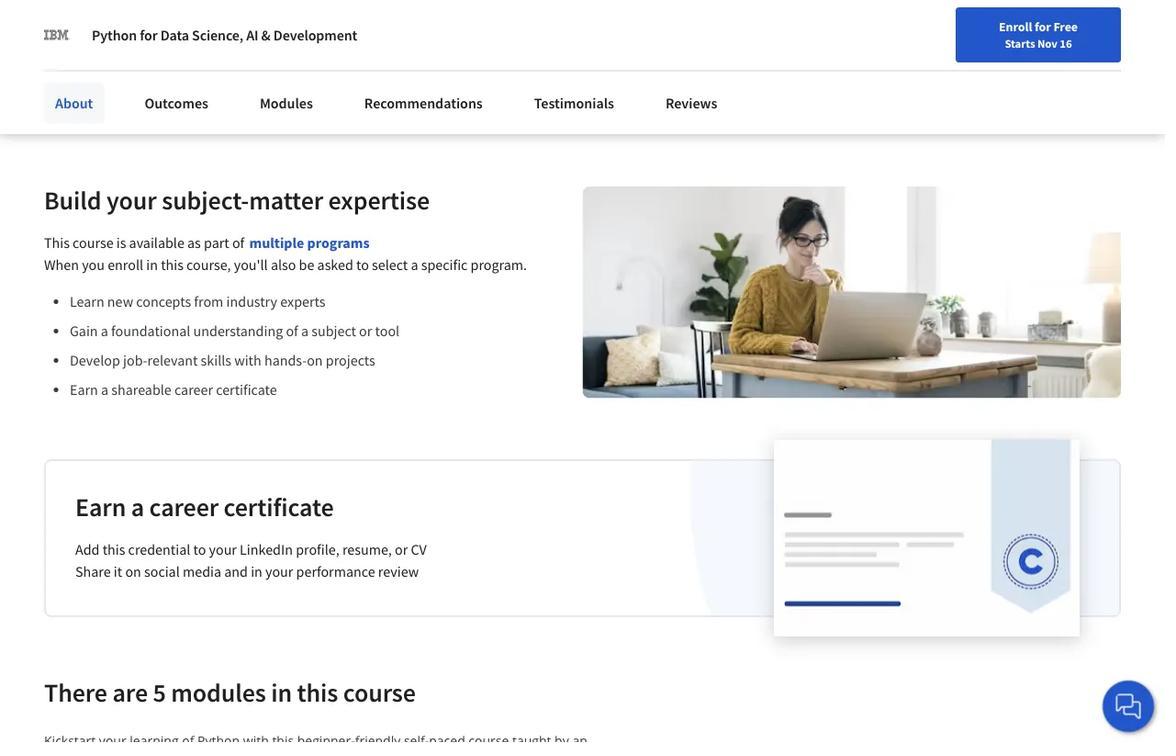Task type: describe. For each thing, give the bounding box(es) containing it.
in inside add this credential to your linkedin profile, resume, or cv share it on social media and in your performance review
[[251, 562, 263, 581]]

tool
[[375, 322, 400, 340]]

coursera career certificate image
[[774, 440, 1080, 636]]

be
[[299, 256, 315, 274]]

chat with us image
[[1114, 692, 1144, 721]]

1 horizontal spatial on
[[307, 351, 323, 370]]

concepts
[[136, 292, 191, 311]]

also
[[271, 256, 296, 274]]

at
[[296, 0, 318, 20]]

modules
[[171, 677, 266, 709]]

social
[[144, 562, 180, 581]]

foundational
[[111, 322, 191, 340]]

recommendations link
[[354, 83, 494, 123]]

0 vertical spatial your
[[107, 184, 157, 217]]

2 vertical spatial this
[[297, 677, 338, 709]]

development
[[274, 26, 358, 44]]

hands-
[[265, 351, 307, 370]]

1 vertical spatial course
[[343, 677, 416, 709]]

projects
[[326, 351, 375, 370]]

course inside this course is available as part of multiple programs when you enroll in this course, you'll also be asked to select a specific program.
[[73, 234, 114, 252]]

1 vertical spatial skills
[[201, 351, 232, 370]]

course,
[[187, 256, 231, 274]]

1 horizontal spatial for
[[251, 75, 270, 93]]

learn more about coursera for business
[[74, 75, 329, 93]]

testimonials link
[[523, 83, 626, 123]]

understanding
[[193, 322, 283, 340]]

relevant
[[148, 351, 198, 370]]

more
[[114, 75, 147, 93]]

it
[[114, 562, 122, 581]]

free
[[1054, 18, 1079, 35]]

1 vertical spatial your
[[209, 540, 237, 559]]

is
[[116, 234, 126, 252]]

you
[[82, 256, 105, 274]]

&
[[261, 26, 271, 44]]

recommendations
[[365, 94, 483, 112]]

asked
[[317, 256, 354, 274]]

learn new concepts from industry experts
[[70, 292, 326, 311]]

experts
[[280, 292, 326, 311]]

program.
[[471, 256, 527, 274]]

learn for learn new concepts from industry experts
[[70, 292, 104, 311]]

available
[[129, 234, 185, 252]]

from
[[194, 292, 224, 311]]

skills inside see how employees at top companies are mastering in-demand skills
[[199, 21, 255, 53]]

a for gain a foundational understanding of a subject or tool
[[101, 322, 108, 340]]

reviews link
[[655, 83, 729, 123]]

data
[[160, 26, 189, 44]]

nov
[[1038, 36, 1058, 51]]

coursera
[[191, 75, 248, 93]]

cv
[[411, 540, 427, 559]]

this inside add this credential to your linkedin profile, resume, or cv share it on social media and in your performance review
[[103, 540, 125, 559]]

programs
[[307, 234, 370, 252]]

profile,
[[296, 540, 340, 559]]

this course is available as part of multiple programs when you enroll in this course, you'll also be asked to select a specific program.
[[44, 234, 527, 274]]

earn a shareable career certificate
[[70, 381, 277, 399]]

modules
[[260, 94, 313, 112]]

select
[[372, 256, 408, 274]]

subject
[[312, 322, 356, 340]]

modules link
[[249, 83, 324, 123]]

2 horizontal spatial in
[[271, 677, 292, 709]]

specific
[[421, 256, 468, 274]]

mastering
[[530, 0, 640, 20]]

16
[[1060, 36, 1073, 51]]

new
[[107, 292, 133, 311]]

gain
[[70, 322, 98, 340]]

0 vertical spatial certificate
[[216, 381, 277, 399]]

in inside this course is available as part of multiple programs when you enroll in this course, you'll also be asked to select a specific program.
[[146, 256, 158, 274]]

for for enroll
[[1035, 18, 1052, 35]]

0 horizontal spatial or
[[359, 322, 372, 340]]

enroll
[[1000, 18, 1033, 35]]

0 horizontal spatial are
[[113, 677, 148, 709]]

on inside add this credential to your linkedin profile, resume, or cv share it on social media and in your performance review
[[125, 562, 141, 581]]

this
[[44, 234, 70, 252]]

enroll for free starts nov 16
[[1000, 18, 1079, 51]]

job-
[[123, 351, 148, 370]]

demand
[[104, 21, 194, 53]]

see
[[74, 0, 114, 20]]

a inside this course is available as part of multiple programs when you enroll in this course, you'll also be asked to select a specific program.
[[411, 256, 418, 274]]

there
[[44, 677, 107, 709]]

a for earn a career certificate
[[131, 491, 144, 523]]

media
[[183, 562, 221, 581]]

about
[[150, 75, 188, 93]]

multiple
[[249, 234, 304, 252]]

performance
[[296, 562, 375, 581]]

outcomes link
[[134, 83, 219, 123]]



Task type: vqa. For each thing, say whether or not it's contained in the screenshot.
'SAS' image
no



Task type: locate. For each thing, give the bounding box(es) containing it.
to inside add this credential to your linkedin profile, resume, or cv share it on social media and in your performance review
[[193, 540, 206, 559]]

coursera enterprise logos image
[[752, 5, 1091, 78]]

are inside see how employees at top companies are mastering in-demand skills
[[489, 0, 525, 20]]

companies
[[365, 0, 484, 20]]

0 horizontal spatial for
[[140, 26, 158, 44]]

learn
[[74, 75, 111, 93], [70, 292, 104, 311]]

part
[[204, 234, 229, 252]]

on
[[307, 351, 323, 370], [125, 562, 141, 581]]

certificate up linkedin
[[224, 491, 334, 523]]

2 horizontal spatial your
[[266, 562, 293, 581]]

business
[[273, 75, 329, 93]]

skills left the with
[[201, 351, 232, 370]]

this
[[161, 256, 184, 274], [103, 540, 125, 559], [297, 677, 338, 709]]

your down linkedin
[[266, 562, 293, 581]]

show notifications image
[[967, 23, 989, 45]]

earn
[[70, 381, 98, 399], [75, 491, 126, 523]]

employees
[[172, 0, 291, 20]]

shareable
[[111, 381, 172, 399]]

add
[[75, 540, 100, 559]]

in
[[146, 256, 158, 274], [251, 562, 263, 581], [271, 677, 292, 709]]

in right modules
[[271, 677, 292, 709]]

share
[[75, 562, 111, 581]]

how
[[119, 0, 167, 20]]

python
[[92, 26, 137, 44]]

earn for earn a shareable career certificate
[[70, 381, 98, 399]]

for down how
[[140, 26, 158, 44]]

career
[[175, 381, 213, 399], [149, 491, 219, 523]]

0 horizontal spatial on
[[125, 562, 141, 581]]

a left subject
[[301, 322, 309, 340]]

a down develop on the left top of the page
[[101, 381, 108, 399]]

1 vertical spatial or
[[395, 540, 408, 559]]

1 vertical spatial of
[[286, 322, 298, 340]]

in-
[[74, 21, 104, 53]]

for inside enroll for free starts nov 16
[[1035, 18, 1052, 35]]

career down relevant
[[175, 381, 213, 399]]

learn up about
[[74, 75, 111, 93]]

add this credential to your linkedin profile, resume, or cv share it on social media and in your performance review
[[75, 540, 427, 581]]

a up credential
[[131, 491, 144, 523]]

2 vertical spatial in
[[271, 677, 292, 709]]

on right it
[[125, 562, 141, 581]]

matter
[[249, 184, 323, 217]]

2 horizontal spatial this
[[297, 677, 338, 709]]

about link
[[44, 83, 104, 123]]

you'll
[[234, 256, 268, 274]]

for
[[1035, 18, 1052, 35], [140, 26, 158, 44], [251, 75, 270, 93]]

0 horizontal spatial course
[[73, 234, 114, 252]]

0 vertical spatial or
[[359, 322, 372, 340]]

earn down develop on the left top of the page
[[70, 381, 98, 399]]

certificate down the with
[[216, 381, 277, 399]]

learn more about coursera for business link
[[74, 75, 329, 93]]

0 vertical spatial in
[[146, 256, 158, 274]]

0 vertical spatial are
[[489, 0, 525, 20]]

0 horizontal spatial this
[[103, 540, 125, 559]]

1 vertical spatial in
[[251, 562, 263, 581]]

or left tool
[[359, 322, 372, 340]]

1 vertical spatial certificate
[[224, 491, 334, 523]]

gain a foundational understanding of a subject or tool
[[70, 322, 400, 340]]

subject-
[[162, 184, 249, 217]]

of up the hands-
[[286, 322, 298, 340]]

top
[[323, 0, 360, 20]]

reviews
[[666, 94, 718, 112]]

about
[[55, 94, 93, 112]]

to inside this course is available as part of multiple programs when you enroll in this course, you'll also be asked to select a specific program.
[[356, 256, 369, 274]]

0 vertical spatial to
[[356, 256, 369, 274]]

1 horizontal spatial are
[[489, 0, 525, 20]]

learn for learn more about coursera for business
[[74, 75, 111, 93]]

1 horizontal spatial or
[[395, 540, 408, 559]]

or left cv
[[395, 540, 408, 559]]

with
[[234, 351, 262, 370]]

your up and
[[209, 540, 237, 559]]

None search field
[[247, 11, 431, 48]]

0 vertical spatial learn
[[74, 75, 111, 93]]

or inside add this credential to your linkedin profile, resume, or cv share it on social media and in your performance review
[[395, 540, 408, 559]]

1 vertical spatial to
[[193, 540, 206, 559]]

of
[[232, 234, 245, 252], [286, 322, 298, 340]]

0 vertical spatial career
[[175, 381, 213, 399]]

testimonials
[[534, 94, 615, 112]]

in down the available
[[146, 256, 158, 274]]

2 horizontal spatial for
[[1035, 18, 1052, 35]]

learn up gain
[[70, 292, 104, 311]]

0 horizontal spatial in
[[146, 256, 158, 274]]

ibm image
[[44, 22, 70, 48]]

0 vertical spatial course
[[73, 234, 114, 252]]

when
[[44, 256, 79, 274]]

outcomes
[[145, 94, 208, 112]]

are
[[489, 0, 525, 20], [113, 677, 148, 709]]

5
[[153, 677, 166, 709]]

python for data science, ai & development
[[92, 26, 358, 44]]

menu item
[[829, 18, 948, 78]]

0 horizontal spatial to
[[193, 540, 206, 559]]

credential
[[128, 540, 190, 559]]

0 vertical spatial on
[[307, 351, 323, 370]]

are left 5
[[113, 677, 148, 709]]

0 vertical spatial this
[[161, 256, 184, 274]]

of right part
[[232, 234, 245, 252]]

course
[[73, 234, 114, 252], [343, 677, 416, 709]]

science,
[[192, 26, 244, 44]]

1 vertical spatial on
[[125, 562, 141, 581]]

for for python
[[140, 26, 158, 44]]

a for earn a shareable career certificate
[[101, 381, 108, 399]]

skills down employees
[[199, 21, 255, 53]]

1 horizontal spatial to
[[356, 256, 369, 274]]

earn for earn a career certificate
[[75, 491, 126, 523]]

1 vertical spatial learn
[[70, 292, 104, 311]]

earn up add
[[75, 491, 126, 523]]

develop
[[70, 351, 120, 370]]

build
[[44, 184, 102, 217]]

certificate
[[216, 381, 277, 399], [224, 491, 334, 523]]

a
[[411, 256, 418, 274], [101, 322, 108, 340], [301, 322, 309, 340], [101, 381, 108, 399], [131, 491, 144, 523]]

there are 5 modules in this course
[[44, 677, 416, 709]]

1 vertical spatial this
[[103, 540, 125, 559]]

to
[[356, 256, 369, 274], [193, 540, 206, 559]]

coursera image
[[15, 15, 131, 44]]

to up media
[[193, 540, 206, 559]]

0 vertical spatial earn
[[70, 381, 98, 399]]

1 vertical spatial career
[[149, 491, 219, 523]]

and
[[224, 562, 248, 581]]

review
[[378, 562, 419, 581]]

enroll
[[108, 256, 143, 274]]

1 horizontal spatial course
[[343, 677, 416, 709]]

of inside this course is available as part of multiple programs when you enroll in this course, you'll also be asked to select a specific program.
[[232, 234, 245, 252]]

a right select
[[411, 256, 418, 274]]

are left mastering
[[489, 0, 525, 20]]

to left select
[[356, 256, 369, 274]]

1 horizontal spatial in
[[251, 562, 263, 581]]

0 vertical spatial skills
[[199, 21, 255, 53]]

1 vertical spatial earn
[[75, 491, 126, 523]]

career up credential
[[149, 491, 219, 523]]

0 horizontal spatial your
[[107, 184, 157, 217]]

build your subject-matter expertise
[[44, 184, 430, 217]]

industry
[[227, 292, 277, 311]]

1 horizontal spatial of
[[286, 322, 298, 340]]

develop job-relevant skills with hands-on projects
[[70, 351, 375, 370]]

this inside this course is available as part of multiple programs when you enroll in this course, you'll also be asked to select a specific program.
[[161, 256, 184, 274]]

as
[[187, 234, 201, 252]]

expertise
[[329, 184, 430, 217]]

linkedin
[[240, 540, 293, 559]]

for up 'modules'
[[251, 75, 270, 93]]

1 horizontal spatial your
[[209, 540, 237, 559]]

0 vertical spatial of
[[232, 234, 245, 252]]

0 horizontal spatial of
[[232, 234, 245, 252]]

your up is
[[107, 184, 157, 217]]

1 vertical spatial are
[[113, 677, 148, 709]]

1 horizontal spatial this
[[161, 256, 184, 274]]

for up nov
[[1035, 18, 1052, 35]]

2 vertical spatial your
[[266, 562, 293, 581]]

see how employees at top companies are mastering in-demand skills
[[74, 0, 640, 53]]

ai
[[246, 26, 259, 44]]

on down subject
[[307, 351, 323, 370]]

starts
[[1005, 36, 1036, 51]]

multiple programs button
[[249, 232, 370, 254]]

or
[[359, 322, 372, 340], [395, 540, 408, 559]]

skills
[[199, 21, 255, 53], [201, 351, 232, 370]]

in right and
[[251, 562, 263, 581]]

a right gain
[[101, 322, 108, 340]]

resume,
[[343, 540, 392, 559]]



